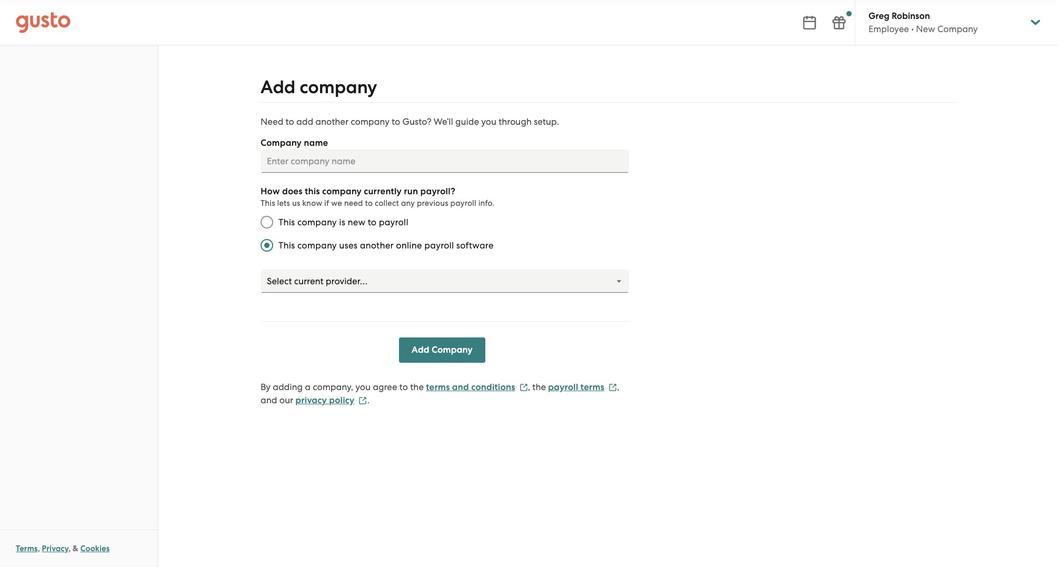 Task type: locate. For each thing, give the bounding box(es) containing it.
by
[[261, 382, 271, 392]]

and for conditions
[[452, 382, 469, 393]]

us
[[292, 199, 300, 208]]

add up need
[[261, 76, 296, 98]]

company inside greg robinson employee • new company
[[938, 24, 978, 34]]

1 horizontal spatial add
[[412, 344, 430, 355]]

payroll terms link
[[548, 382, 617, 393]]

this down how at the top of page
[[261, 199, 275, 208]]

0 vertical spatial add
[[261, 76, 296, 98]]

uses
[[339, 240, 358, 251]]

by adding a company, you agree to the
[[261, 382, 424, 392]]

.
[[367, 395, 370, 406]]

cookies button
[[80, 542, 110, 555]]

and left conditions
[[452, 382, 469, 393]]

company name
[[261, 137, 328, 149]]

this
[[261, 199, 275, 208], [279, 217, 295, 228], [279, 240, 295, 251]]

another up name
[[316, 116, 349, 127]]

2 horizontal spatial company
[[938, 24, 978, 34]]

company for add company
[[300, 76, 377, 98]]

opens in a new tab image inside privacy policy link
[[359, 396, 367, 405]]

0 horizontal spatial you
[[356, 382, 371, 392]]

privacy
[[296, 395, 327, 406]]

0 horizontal spatial company
[[261, 137, 302, 149]]

0 vertical spatial and
[[452, 382, 469, 393]]

terms
[[426, 382, 450, 393], [581, 382, 605, 393]]

opens in a new tab image right payroll terms
[[609, 383, 617, 392]]

,
[[528, 382, 530, 392], [617, 382, 620, 392], [38, 544, 40, 553], [69, 544, 71, 553]]

this for this company uses another online payroll software
[[279, 240, 295, 251]]

the right agree
[[410, 382, 424, 392]]

Company name field
[[261, 150, 629, 173]]

0 horizontal spatial and
[[261, 395, 277, 406]]

to
[[286, 116, 294, 127], [392, 116, 400, 127], [365, 199, 373, 208], [368, 217, 377, 228], [400, 382, 408, 392]]

1 horizontal spatial you
[[481, 116, 497, 127]]

, right conditions
[[528, 382, 530, 392]]

you
[[481, 116, 497, 127], [356, 382, 371, 392]]

add
[[296, 116, 313, 127]]

0 horizontal spatial opens in a new tab image
[[359, 396, 367, 405]]

how does this company currently run payroll? this lets us know if we need to collect any previous payroll info.
[[261, 186, 495, 208]]

1 horizontal spatial another
[[360, 240, 394, 251]]

0 vertical spatial another
[[316, 116, 349, 127]]

need to add another company to gusto? we'll guide you through setup.
[[261, 116, 559, 127]]

1 horizontal spatial opens in a new tab image
[[609, 383, 617, 392]]

1 vertical spatial add
[[412, 344, 430, 355]]

1 horizontal spatial company
[[432, 344, 473, 355]]

payroll inside how does this company currently run payroll? this lets us know if we need to collect any previous payroll info.
[[451, 199, 477, 208]]

this down lets
[[279, 217, 295, 228]]

to inside how does this company currently run payroll? this lets us know if we need to collect any previous payroll info.
[[365, 199, 373, 208]]

privacy policy link
[[296, 395, 367, 406]]

company down need
[[261, 137, 302, 149]]

employee
[[869, 24, 909, 34]]

conditions
[[471, 382, 515, 393]]

add up , and our
[[412, 344, 430, 355]]

company down know
[[297, 217, 337, 228]]

company right new at the right top of page
[[938, 24, 978, 34]]

opens in a new tab image
[[609, 383, 617, 392], [359, 396, 367, 405]]

add
[[261, 76, 296, 98], [412, 344, 430, 355]]

1 vertical spatial and
[[261, 395, 277, 406]]

, right payroll terms
[[617, 382, 620, 392]]

terms
[[16, 544, 38, 553]]

0 vertical spatial this
[[261, 199, 275, 208]]

company up add at the left of page
[[300, 76, 377, 98]]

0 horizontal spatial another
[[316, 116, 349, 127]]

opens in a new tab image right the policy
[[359, 396, 367, 405]]

you right guide
[[481, 116, 497, 127]]

info.
[[479, 199, 495, 208]]

1 vertical spatial this
[[279, 217, 295, 228]]

company up terms and conditions
[[432, 344, 473, 355]]

This company uses another online payroll software radio
[[255, 234, 279, 257]]

to right agree
[[400, 382, 408, 392]]

, left &
[[69, 544, 71, 553]]

1 horizontal spatial and
[[452, 382, 469, 393]]

0 horizontal spatial the
[[410, 382, 424, 392]]

adding
[[273, 382, 303, 392]]

privacy policy
[[296, 395, 355, 406]]

the
[[410, 382, 424, 392], [533, 382, 546, 392]]

1 horizontal spatial the
[[533, 382, 546, 392]]

the right opens in a new tab icon
[[533, 382, 546, 392]]

greg
[[869, 11, 890, 22]]

2 terms from the left
[[581, 382, 605, 393]]

and down by
[[261, 395, 277, 406]]

1 terms from the left
[[426, 382, 450, 393]]

, the
[[528, 382, 546, 392]]

add for add company
[[261, 76, 296, 98]]

and
[[452, 382, 469, 393], [261, 395, 277, 406]]

name
[[304, 137, 328, 149]]

, and our
[[261, 382, 620, 406]]

company
[[938, 24, 978, 34], [261, 137, 302, 149], [432, 344, 473, 355]]

1 vertical spatial another
[[360, 240, 394, 251]]

2 vertical spatial this
[[279, 240, 295, 251]]

0 horizontal spatial add
[[261, 76, 296, 98]]

privacy
[[42, 544, 69, 553]]

company left uses
[[297, 240, 337, 251]]

company up we on the top
[[322, 186, 362, 197]]

2 vertical spatial company
[[432, 344, 473, 355]]

0 vertical spatial company
[[938, 24, 978, 34]]

This company is new to payroll radio
[[255, 211, 279, 234]]

new
[[348, 217, 366, 228]]

1 vertical spatial company
[[261, 137, 302, 149]]

terms , privacy , & cookies
[[16, 544, 110, 553]]

this down the this company is new to payroll radio
[[279, 240, 295, 251]]

and inside , and our
[[261, 395, 277, 406]]

payroll
[[451, 199, 477, 208], [379, 217, 409, 228], [425, 240, 454, 251], [548, 382, 579, 393]]

1 vertical spatial opens in a new tab image
[[359, 396, 367, 405]]

you up .
[[356, 382, 371, 392]]

add company button
[[399, 338, 486, 363]]

0 vertical spatial opens in a new tab image
[[609, 383, 617, 392]]

another
[[316, 116, 349, 127], [360, 240, 394, 251]]

lets
[[277, 199, 290, 208]]

0 horizontal spatial terms
[[426, 382, 450, 393]]

add for add company
[[412, 344, 430, 355]]

to right need
[[365, 199, 373, 208]]

this inside how does this company currently run payroll? this lets us know if we need to collect any previous payroll info.
[[261, 199, 275, 208]]

payroll down collect
[[379, 217, 409, 228]]

does
[[282, 186, 303, 197]]

terms and conditions
[[426, 382, 515, 393]]

another right uses
[[360, 240, 394, 251]]

payroll left info.
[[451, 199, 477, 208]]

company
[[300, 76, 377, 98], [351, 116, 390, 127], [322, 186, 362, 197], [297, 217, 337, 228], [297, 240, 337, 251]]

add inside button
[[412, 344, 430, 355]]

opens in a new tab image inside payroll terms link
[[609, 383, 617, 392]]

1 horizontal spatial terms
[[581, 382, 605, 393]]

we'll
[[434, 116, 453, 127]]

currently
[[364, 186, 402, 197]]



Task type: describe. For each thing, give the bounding box(es) containing it.
to left add at the left of page
[[286, 116, 294, 127]]

through
[[499, 116, 532, 127]]

we
[[331, 199, 342, 208]]

privacy link
[[42, 544, 69, 553]]

home image
[[16, 12, 71, 33]]

cookies
[[80, 544, 110, 553]]

setup.
[[534, 116, 559, 127]]

and for our
[[261, 395, 277, 406]]

this for this company is new to payroll
[[279, 217, 295, 228]]

previous
[[417, 199, 449, 208]]

gusto navigation element
[[0, 45, 157, 87]]

terms link
[[16, 544, 38, 553]]

add company
[[261, 76, 377, 98]]

this
[[305, 186, 320, 197]]

payroll?
[[421, 186, 456, 197]]

2 the from the left
[[533, 382, 546, 392]]

any
[[401, 199, 415, 208]]

•
[[912, 24, 914, 34]]

online
[[396, 240, 422, 251]]

run
[[404, 186, 418, 197]]

add company
[[412, 344, 473, 355]]

if
[[324, 199, 329, 208]]

company left gusto?
[[351, 116, 390, 127]]

robinson
[[892, 11, 930, 22]]

another for online
[[360, 240, 394, 251]]

gusto?
[[403, 116, 432, 127]]

opens in a new tab image for terms
[[609, 383, 617, 392]]

need
[[261, 116, 284, 127]]

payroll right the online at the top
[[425, 240, 454, 251]]

greg robinson employee • new company
[[869, 11, 978, 34]]

policy
[[329, 395, 355, 406]]

company for this company is new to payroll
[[297, 217, 337, 228]]

0 vertical spatial you
[[481, 116, 497, 127]]

this company is new to payroll
[[279, 217, 409, 228]]

company,
[[313, 382, 353, 392]]

need
[[344, 199, 363, 208]]

software
[[456, 240, 494, 251]]

1 vertical spatial you
[[356, 382, 371, 392]]

new
[[916, 24, 936, 34]]

opens in a new tab image
[[520, 383, 528, 392]]

another for company
[[316, 116, 349, 127]]

agree
[[373, 382, 397, 392]]

collect
[[375, 199, 399, 208]]

guide
[[456, 116, 479, 127]]

company inside how does this company currently run payroll? this lets us know if we need to collect any previous payroll info.
[[322, 186, 362, 197]]

payroll terms
[[548, 382, 605, 393]]

1 the from the left
[[410, 382, 424, 392]]

this company uses another online payroll software
[[279, 240, 494, 251]]

company for this company uses another online payroll software
[[297, 240, 337, 251]]

, inside , and our
[[617, 382, 620, 392]]

terms and conditions link
[[426, 382, 528, 393]]

know
[[302, 199, 322, 208]]

, left privacy link
[[38, 544, 40, 553]]

our
[[279, 395, 293, 406]]

opens in a new tab image for policy
[[359, 396, 367, 405]]

to right new
[[368, 217, 377, 228]]

to left gusto?
[[392, 116, 400, 127]]

how
[[261, 186, 280, 197]]

a
[[305, 382, 311, 392]]

is
[[339, 217, 345, 228]]

&
[[73, 544, 78, 553]]

payroll right , the
[[548, 382, 579, 393]]

company inside button
[[432, 344, 473, 355]]



Task type: vqa. For each thing, say whether or not it's contained in the screenshot.
the to in the How does this company currently run payroll? This lets us know if we need to collect any previous payroll info.
yes



